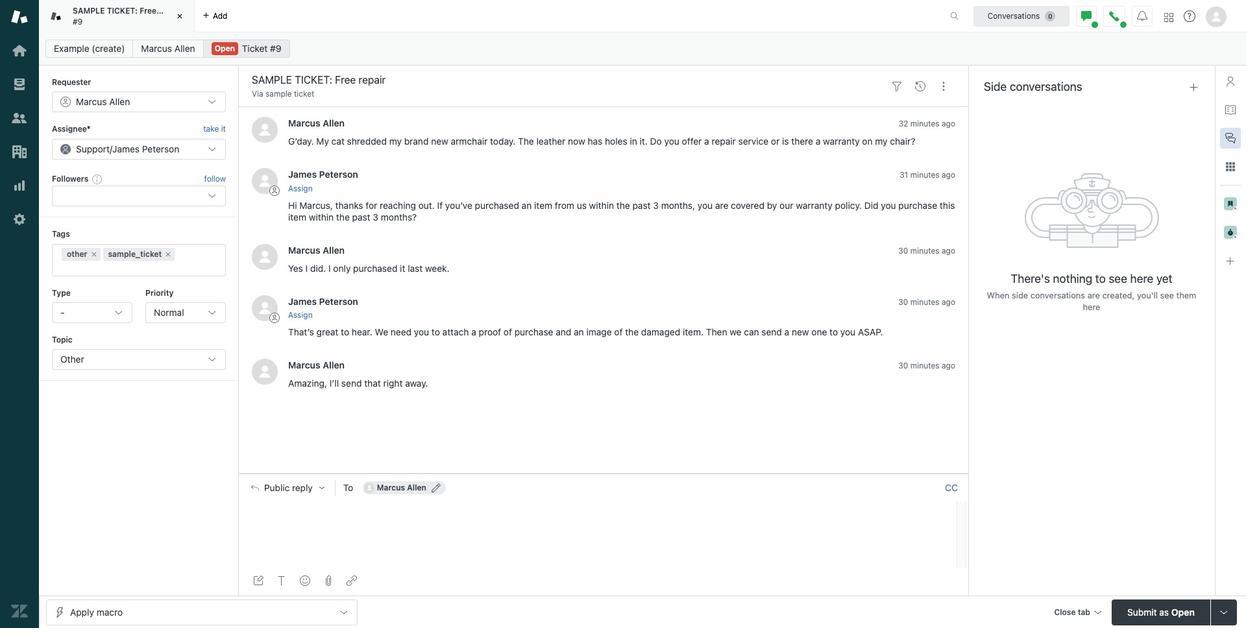 Task type: locate. For each thing, give the bounding box(es) containing it.
get started image
[[11, 42, 28, 59]]

1 vertical spatial an
[[574, 326, 584, 337]]

Subject field
[[249, 72, 883, 88]]

you'll
[[1137, 290, 1158, 301]]

0 horizontal spatial of
[[504, 326, 512, 337]]

1 vertical spatial peterson
[[319, 169, 358, 180]]

1 vertical spatial repair
[[712, 136, 736, 147]]

1 ago from the top
[[942, 119, 955, 129]]

marcus.allen@example.com image
[[364, 483, 374, 493]]

0 horizontal spatial i
[[305, 263, 308, 274]]

1 vertical spatial #9
[[270, 43, 281, 54]]

an inside hi marcus, thanks for reaching out. if you've purchased an item from us within the past 3 months, you are covered by our warranty policy. did you purchase this item within the past 3 months?
[[522, 200, 532, 211]]

you
[[664, 136, 680, 147], [698, 200, 713, 211], [881, 200, 896, 211], [414, 326, 429, 337], [840, 326, 856, 337]]

yes
[[288, 263, 303, 274]]

week.
[[425, 263, 450, 274]]

#9
[[73, 17, 83, 26], [270, 43, 281, 54]]

2 of from the left
[[614, 326, 623, 337]]

to
[[1095, 272, 1106, 286], [341, 326, 349, 337], [432, 326, 440, 337], [830, 326, 838, 337]]

marcus allen link down the close image
[[133, 40, 204, 58]]

other
[[67, 249, 87, 259]]

32
[[899, 119, 908, 129]]

avatar image for g'day.
[[252, 117, 278, 143]]

a
[[704, 136, 709, 147], [816, 136, 821, 147], [471, 326, 476, 337], [784, 326, 789, 337]]

3 left months,
[[653, 200, 659, 211]]

0 vertical spatial send
[[762, 326, 782, 337]]

3 minutes from the top
[[910, 246, 940, 256]]

2 james peterson assign from the top
[[288, 296, 358, 320]]

apply macro
[[70, 607, 123, 618]]

0 vertical spatial purchased
[[475, 200, 519, 211]]

1 horizontal spatial past
[[633, 200, 651, 211]]

0 horizontal spatial item
[[288, 211, 306, 222]]

0 horizontal spatial it
[[221, 124, 226, 134]]

marcus allen link up amazing,
[[288, 360, 345, 371]]

send right i'll
[[341, 378, 362, 389]]

0 vertical spatial it
[[221, 124, 226, 134]]

warranty right our
[[796, 200, 833, 211]]

2 vertical spatial james
[[288, 296, 317, 307]]

peterson for hi
[[319, 169, 358, 180]]

for
[[366, 200, 377, 211]]

1 james peterson link from the top
[[288, 169, 358, 180]]

assign for that's
[[288, 310, 313, 320]]

if
[[437, 200, 443, 211]]

allen
[[174, 43, 195, 54], [109, 96, 130, 107], [323, 118, 345, 129], [323, 244, 345, 256], [323, 360, 345, 371], [407, 483, 426, 492]]

purchase left the and
[[515, 326, 553, 337]]

30 minutes ago text field down this
[[899, 246, 955, 256]]

my right on
[[875, 136, 888, 147]]

only
[[333, 263, 351, 274]]

avatar image
[[252, 117, 278, 143], [252, 168, 278, 194], [252, 244, 278, 270], [252, 295, 278, 321], [252, 359, 278, 385]]

0 horizontal spatial new
[[431, 136, 448, 147]]

marcus allen link up my
[[288, 118, 345, 129]]

0 horizontal spatial past
[[352, 211, 370, 222]]

1 avatar image from the top
[[252, 117, 278, 143]]

side
[[1012, 290, 1028, 301]]

0 horizontal spatial are
[[715, 200, 729, 211]]

g'day.
[[288, 136, 314, 147]]

1 vertical spatial are
[[1088, 290, 1100, 301]]

are left covered
[[715, 200, 729, 211]]

1 vertical spatial conversations
[[1031, 290, 1085, 301]]

within right us
[[589, 200, 614, 211]]

marcus inside secondary element
[[141, 43, 172, 54]]

1 vertical spatial see
[[1160, 290, 1174, 301]]

0 vertical spatial peterson
[[142, 143, 179, 154]]

normal button
[[145, 302, 226, 323]]

then
[[706, 326, 727, 337]]

0 vertical spatial purchase
[[899, 200, 937, 211]]

james inside assignee* element
[[112, 143, 140, 154]]

warranty left on
[[823, 136, 860, 147]]

conversations
[[1010, 80, 1082, 94], [1031, 290, 1085, 301]]

past down for on the top left
[[352, 211, 370, 222]]

marcus allen link up did.
[[288, 244, 345, 256]]

1 horizontal spatial i
[[328, 263, 331, 274]]

ticket #9
[[242, 43, 281, 54]]

0 horizontal spatial my
[[389, 136, 402, 147]]

bookmarks image
[[1224, 197, 1237, 210]]

hide composer image
[[598, 468, 609, 479]]

1 horizontal spatial open
[[1172, 607, 1195, 618]]

allen left edit user icon
[[407, 483, 426, 492]]

the down thanks
[[336, 211, 350, 222]]

31 minutes ago text field
[[900, 170, 955, 180]]

take it
[[203, 124, 226, 134]]

1 i from the left
[[305, 263, 308, 274]]

1 vertical spatial 30 minutes ago
[[899, 297, 955, 307]]

peterson
[[142, 143, 179, 154], [319, 169, 358, 180], [319, 296, 358, 307]]

1 horizontal spatial see
[[1160, 290, 1174, 301]]

30 minutes ago text field for that's great to hear. we need you to attach a proof of purchase and an image of the damaged item. then we can send a new one to you asap.
[[899, 297, 955, 307]]

of right the "proof"
[[504, 326, 512, 337]]

marcus allen up my
[[288, 118, 345, 129]]

1 vertical spatial assign
[[288, 310, 313, 320]]

james peterson assign
[[288, 169, 358, 193], [288, 296, 358, 320]]

2 ago from the top
[[942, 170, 955, 180]]

marcus allen down requester
[[76, 96, 130, 107]]

2 30 minutes ago text field from the top
[[899, 297, 955, 307]]

customer context image
[[1225, 76, 1236, 86]]

peterson up great
[[319, 296, 358, 307]]

1 vertical spatial james peterson assign
[[288, 296, 358, 320]]

james peterson assign for marcus,
[[288, 169, 358, 193]]

warranty inside hi marcus, thanks for reaching out. if you've purchased an item from us within the past 3 months, you are covered by our warranty policy. did you purchase this item within the past 3 months?
[[796, 200, 833, 211]]

3 down for on the top left
[[373, 211, 378, 222]]

the
[[518, 136, 534, 147]]

an right the and
[[574, 326, 584, 337]]

allen down the close image
[[174, 43, 195, 54]]

marcus allen up amazing,
[[288, 360, 345, 371]]

1 assign from the top
[[288, 183, 313, 193]]

my left brand
[[389, 136, 402, 147]]

of right image
[[614, 326, 623, 337]]

amazing, i'll send that right away.
[[288, 378, 428, 389]]

james up "that's"
[[288, 296, 317, 307]]

purchased right only
[[353, 263, 397, 274]]

1 30 from the top
[[899, 246, 908, 256]]

covered
[[731, 200, 765, 211]]

#9 down sample
[[73, 17, 83, 26]]

assignee*
[[52, 124, 91, 134]]

2 vertical spatial 30 minutes ago
[[899, 361, 955, 371]]

0 horizontal spatial send
[[341, 378, 362, 389]]

0 vertical spatial james
[[112, 143, 140, 154]]

1 horizontal spatial repair
[[712, 136, 736, 147]]

0 horizontal spatial an
[[522, 200, 532, 211]]

0 vertical spatial repair
[[159, 6, 181, 16]]

item down hi
[[288, 211, 306, 222]]

i
[[305, 263, 308, 274], [328, 263, 331, 274]]

1 vertical spatial assign button
[[288, 310, 313, 321]]

0 vertical spatial are
[[715, 200, 729, 211]]

avatar image for yes
[[252, 244, 278, 270]]

#9 right ticket
[[270, 43, 281, 54]]

see down yet
[[1160, 290, 1174, 301]]

2 avatar image from the top
[[252, 168, 278, 194]]

offer
[[682, 136, 702, 147]]

3
[[653, 200, 659, 211], [373, 211, 378, 222]]

the
[[617, 200, 630, 211], [336, 211, 350, 222], [625, 326, 639, 337]]

5 minutes from the top
[[910, 361, 940, 371]]

1 james peterson assign from the top
[[288, 169, 358, 193]]

marcus allen inside secondary element
[[141, 43, 195, 54]]

service
[[738, 136, 769, 147]]

support / james peterson
[[76, 143, 179, 154]]

james right support
[[112, 143, 140, 154]]

james peterson link up great
[[288, 296, 358, 307]]

assign up "that's"
[[288, 310, 313, 320]]

james peterson link
[[288, 169, 358, 180], [288, 296, 358, 307]]

to up created,
[[1095, 272, 1106, 286]]

1 vertical spatial it
[[400, 263, 405, 274]]

2 assign from the top
[[288, 310, 313, 320]]

james peterson assign up great
[[288, 296, 358, 320]]

minutes for hi marcus, thanks for reaching out. if you've purchased an item from us within the past 3 months, you are covered by our warranty policy. did you purchase this item within the past 3 months?
[[910, 170, 940, 180]]

1 horizontal spatial purchased
[[475, 200, 519, 211]]

30
[[899, 246, 908, 256], [899, 297, 908, 307], [899, 361, 908, 371]]

marcus down free
[[141, 43, 172, 54]]

1 horizontal spatial 3
[[653, 200, 659, 211]]

2 james peterson link from the top
[[288, 296, 358, 307]]

assign button up hi
[[288, 183, 313, 195]]

1 horizontal spatial my
[[875, 136, 888, 147]]

0 horizontal spatial purchased
[[353, 263, 397, 274]]

0 vertical spatial 30 minutes ago text field
[[899, 246, 955, 256]]

it left last
[[400, 263, 405, 274]]

tabs tab list
[[39, 0, 937, 32]]

image
[[586, 326, 612, 337]]

zendesk image
[[11, 603, 28, 620]]

minutes for that's great to hear. we need you to attach a proof of purchase and an image of the damaged item. then we can send a new one to you asap.
[[910, 297, 940, 307]]

damaged
[[641, 326, 680, 337]]

allen up "support / james peterson"
[[109, 96, 130, 107]]

i right yes
[[305, 263, 308, 274]]

there's
[[1011, 272, 1050, 286]]

remove image
[[164, 250, 172, 258]]

ticket
[[242, 43, 268, 54]]

open right the as
[[1172, 607, 1195, 618]]

assign button up "that's"
[[288, 310, 313, 321]]

0 vertical spatial within
[[589, 200, 614, 211]]

great
[[317, 326, 338, 337]]

1 horizontal spatial item
[[534, 200, 552, 211]]

allen up cat
[[323, 118, 345, 129]]

marcus allen inside requester element
[[76, 96, 130, 107]]

or
[[771, 136, 780, 147]]

0 vertical spatial an
[[522, 200, 532, 211]]

a left the "proof"
[[471, 326, 476, 337]]

there
[[791, 136, 813, 147]]

you left asap.
[[840, 326, 856, 337]]

see
[[1109, 272, 1127, 286], [1160, 290, 1174, 301]]

conversations right side
[[1010, 80, 1082, 94]]

2 i from the left
[[328, 263, 331, 274]]

4 minutes from the top
[[910, 297, 940, 307]]

past left months,
[[633, 200, 651, 211]]

right
[[383, 378, 403, 389]]

1 vertical spatial new
[[792, 326, 809, 337]]

from
[[555, 200, 574, 211]]

purchased right you've
[[475, 200, 519, 211]]

draft mode image
[[253, 576, 264, 586]]

0 horizontal spatial repair
[[159, 6, 181, 16]]

1 vertical spatial purchased
[[353, 263, 397, 274]]

1 vertical spatial send
[[341, 378, 362, 389]]

is
[[782, 136, 789, 147]]

marcus allen right marcus.allen@example.com icon
[[377, 483, 426, 492]]

of
[[504, 326, 512, 337], [614, 326, 623, 337]]

sample
[[73, 6, 105, 16]]

2 30 minutes ago from the top
[[899, 297, 955, 307]]

0 vertical spatial assign button
[[288, 183, 313, 195]]

did
[[864, 200, 879, 211]]

repair right free
[[159, 6, 181, 16]]

1 vertical spatial 30 minutes ago text field
[[899, 297, 955, 307]]

ticket:
[[107, 6, 138, 16]]

marcus allen down the close image
[[141, 43, 195, 54]]

insert emojis image
[[300, 576, 310, 586]]

within down the marcus,
[[309, 211, 334, 222]]

assign button for hi
[[288, 183, 313, 195]]

nothing
[[1053, 272, 1093, 286]]

4 avatar image from the top
[[252, 295, 278, 321]]

add attachment image
[[323, 576, 334, 586]]

james up hi
[[288, 169, 317, 180]]

now
[[568, 136, 585, 147]]

conversations down nothing
[[1031, 290, 1085, 301]]

events image
[[915, 81, 926, 91]]

2 vertical spatial 30
[[899, 361, 908, 371]]

i'll
[[330, 378, 339, 389]]

2 vertical spatial the
[[625, 326, 639, 337]]

are left created,
[[1088, 290, 1100, 301]]

1 horizontal spatial new
[[792, 326, 809, 337]]

james peterson link for great
[[288, 296, 358, 307]]

1 vertical spatial warranty
[[796, 200, 833, 211]]

example
[[54, 43, 89, 54]]

30 minutes ago text field
[[899, 246, 955, 256], [899, 297, 955, 307]]

marcus down requester
[[76, 96, 107, 107]]

1 horizontal spatial purchase
[[899, 200, 937, 211]]

reaching
[[380, 200, 416, 211]]

displays possible ticket submission types image
[[1219, 607, 1229, 618]]

yes i did. i only purchased it last week.
[[288, 263, 450, 274]]

you right months,
[[698, 200, 713, 211]]

1 vertical spatial within
[[309, 211, 334, 222]]

0 vertical spatial open
[[215, 43, 235, 53]]

0 horizontal spatial see
[[1109, 272, 1127, 286]]

purchase
[[899, 200, 937, 211], [515, 326, 553, 337]]

conversations button
[[974, 6, 1070, 26]]

side
[[984, 80, 1007, 94]]

0 vertical spatial item
[[534, 200, 552, 211]]

0 horizontal spatial purchase
[[515, 326, 553, 337]]

0 vertical spatial #9
[[73, 17, 83, 26]]

add button
[[195, 0, 235, 32]]

notifications image
[[1137, 11, 1148, 21]]

2 minutes from the top
[[910, 170, 940, 180]]

chair?
[[890, 136, 916, 147]]

0 vertical spatial 30
[[899, 246, 908, 256]]

0 horizontal spatial here
[[1083, 302, 1100, 312]]

topic element
[[52, 349, 226, 370]]

james peterson link for marcus,
[[288, 169, 358, 180]]

it
[[221, 124, 226, 134], [400, 263, 405, 274]]

tab
[[39, 0, 195, 32]]

see up created,
[[1109, 272, 1127, 286]]

1 vertical spatial 30
[[899, 297, 908, 307]]

1 horizontal spatial are
[[1088, 290, 1100, 301]]

within
[[589, 200, 614, 211], [309, 211, 334, 222]]

1 30 minutes ago from the top
[[899, 246, 955, 256]]

0 vertical spatial past
[[633, 200, 651, 211]]

#9 inside secondary element
[[270, 43, 281, 54]]

1 vertical spatial the
[[336, 211, 350, 222]]

3 30 from the top
[[899, 361, 908, 371]]

you right did
[[881, 200, 896, 211]]

0 horizontal spatial within
[[309, 211, 334, 222]]

sample_ticket
[[108, 249, 162, 259]]

1 vertical spatial here
[[1083, 302, 1100, 312]]

yet
[[1157, 272, 1173, 286]]

marcus right marcus.allen@example.com icon
[[377, 483, 405, 492]]

0 vertical spatial warranty
[[823, 136, 860, 147]]

0 vertical spatial james peterson assign
[[288, 169, 358, 193]]

3 avatar image from the top
[[252, 244, 278, 270]]

new right brand
[[431, 136, 448, 147]]

1 assign button from the top
[[288, 183, 313, 195]]

1 30 minutes ago text field from the top
[[899, 246, 955, 256]]

item
[[534, 200, 552, 211], [288, 211, 306, 222]]

james peterson assign up the marcus,
[[288, 169, 358, 193]]

here up 'you'll'
[[1130, 272, 1154, 286]]

apply
[[70, 607, 94, 618]]

32 minutes ago
[[899, 119, 955, 129]]

the left the damaged
[[625, 326, 639, 337]]

tab
[[1078, 607, 1090, 617]]

0 horizontal spatial 3
[[373, 211, 378, 222]]

send right can
[[762, 326, 782, 337]]

example (create) button
[[45, 40, 133, 58]]

secondary element
[[39, 36, 1246, 62]]

purchased inside hi marcus, thanks for reaching out. if you've purchased an item from us within the past 3 months, you are covered by our warranty policy. did you purchase this item within the past 3 months?
[[475, 200, 519, 211]]

james peterson link up the marcus,
[[288, 169, 358, 180]]

1 vertical spatial purchase
[[515, 326, 553, 337]]

an left from
[[522, 200, 532, 211]]

are inside there's nothing to see here yet when side conversations are created, you'll see them here
[[1088, 290, 1100, 301]]

0 horizontal spatial open
[[215, 43, 235, 53]]

2 vertical spatial peterson
[[319, 296, 358, 307]]

0 vertical spatial 3
[[653, 200, 659, 211]]

0 vertical spatial james peterson link
[[288, 169, 358, 180]]

marcus up yes
[[288, 244, 320, 256]]

reporting image
[[11, 177, 28, 194]]

2 assign button from the top
[[288, 310, 313, 321]]

new left one
[[792, 326, 809, 337]]

3 ago from the top
[[942, 246, 955, 256]]

ago for hi marcus, thanks for reaching out. if you've purchased an item from us within the past 3 months, you are covered by our warranty policy. did you purchase this item within the past 3 months?
[[942, 170, 955, 180]]

1 horizontal spatial of
[[614, 326, 623, 337]]

1 horizontal spatial it
[[400, 263, 405, 274]]

asap.
[[858, 326, 883, 337]]

remove image
[[90, 250, 98, 258]]

it right take
[[221, 124, 226, 134]]

marcus
[[141, 43, 172, 54], [76, 96, 107, 107], [288, 118, 320, 129], [288, 244, 320, 256], [288, 360, 320, 371], [377, 483, 405, 492]]

5 avatar image from the top
[[252, 359, 278, 385]]

open left ticket
[[215, 43, 235, 53]]

30 minutes ago text field up 30 minutes ago text box
[[899, 297, 955, 307]]

30 minutes ago for attach
[[899, 297, 955, 307]]

public
[[264, 483, 290, 493]]

open inside secondary element
[[215, 43, 235, 53]]

peterson right /
[[142, 143, 179, 154]]

1 vertical spatial james peterson link
[[288, 296, 358, 307]]

the right us
[[617, 200, 630, 211]]

5 ago from the top
[[942, 361, 955, 371]]

item left from
[[534, 200, 552, 211]]

you right need
[[414, 326, 429, 337]]

proof
[[479, 326, 501, 337]]

followers element
[[52, 186, 226, 207]]

1 horizontal spatial #9
[[270, 43, 281, 54]]

purchase left this
[[899, 200, 937, 211]]

info on adding followers image
[[92, 174, 103, 184]]

0 vertical spatial assign
[[288, 183, 313, 193]]

avatar image for amazing,
[[252, 359, 278, 385]]

did.
[[310, 263, 326, 274]]

repair left service
[[712, 136, 736, 147]]

30 for week.
[[899, 246, 908, 256]]

2 30 from the top
[[899, 297, 908, 307]]

here down nothing
[[1083, 302, 1100, 312]]

1 vertical spatial 3
[[373, 211, 378, 222]]

i right did.
[[328, 263, 331, 274]]

assign button for that's
[[288, 310, 313, 321]]

0 vertical spatial here
[[1130, 272, 1154, 286]]

topic
[[52, 335, 73, 345]]

peterson up thanks
[[319, 169, 358, 180]]

1 vertical spatial james
[[288, 169, 317, 180]]

0 vertical spatial 30 minutes ago
[[899, 246, 955, 256]]

take
[[203, 124, 219, 134]]

time tracking image
[[1224, 226, 1237, 239]]

assign up hi
[[288, 183, 313, 193]]

4 ago from the top
[[942, 297, 955, 307]]

tags
[[52, 229, 70, 239]]

0 horizontal spatial #9
[[73, 17, 83, 26]]



Task type: vqa. For each thing, say whether or not it's contained in the screenshot.
THE TAKE IT
yes



Task type: describe. For each thing, give the bounding box(es) containing it.
that's great to hear. we need you to attach a proof of purchase and an image of the damaged item. then we can send a new one to you asap.
[[288, 326, 883, 337]]

1 horizontal spatial send
[[762, 326, 782, 337]]

to left hear.
[[341, 326, 349, 337]]

allen inside secondary element
[[174, 43, 195, 54]]

30 minutes ago text field for yes i did. i only purchased it last week.
[[899, 246, 955, 256]]

1 vertical spatial item
[[288, 211, 306, 222]]

-
[[60, 307, 65, 318]]

hi
[[288, 200, 297, 211]]

james peterson assign for great
[[288, 296, 358, 320]]

that's
[[288, 326, 314, 337]]

30 minutes ago text field
[[899, 361, 955, 371]]

ticket
[[294, 89, 314, 99]]

do
[[650, 136, 662, 147]]

repair inside sample ticket: free repair #9
[[159, 6, 181, 16]]

format text image
[[276, 576, 287, 586]]

reply
[[292, 483, 313, 493]]

policy.
[[835, 200, 862, 211]]

add
[[213, 11, 227, 20]]

sample ticket: free repair #9
[[73, 6, 181, 26]]

my
[[316, 136, 329, 147]]

leather
[[536, 136, 566, 147]]

you right do
[[664, 136, 680, 147]]

30 minutes ago for week.
[[899, 246, 955, 256]]

get help image
[[1184, 10, 1196, 22]]

add link (cmd k) image
[[347, 576, 357, 586]]

hear.
[[352, 326, 372, 337]]

it inside take it button
[[221, 124, 226, 134]]

assignee* element
[[52, 139, 226, 160]]

a right "there" at top
[[816, 136, 821, 147]]

assign for hi
[[288, 183, 313, 193]]

ago for amazing, i'll send that right away.
[[942, 361, 955, 371]]

marcus up amazing,
[[288, 360, 320, 371]]

away.
[[405, 378, 428, 389]]

close image
[[173, 10, 186, 23]]

cc button
[[945, 482, 958, 494]]

3 30 minutes ago from the top
[[899, 361, 955, 371]]

purchase inside hi marcus, thanks for reaching out. if you've purchased an item from us within the past 3 months, you are covered by our warranty policy. did you purchase this item within the past 3 months?
[[899, 200, 937, 211]]

priority
[[145, 288, 174, 298]]

as
[[1159, 607, 1169, 618]]

can
[[744, 326, 759, 337]]

0 vertical spatial see
[[1109, 272, 1127, 286]]

months?
[[381, 211, 417, 222]]

other
[[60, 354, 84, 365]]

when
[[987, 290, 1010, 301]]

#9 inside sample ticket: free repair #9
[[73, 17, 83, 26]]

us
[[577, 200, 587, 211]]

marcus allen link inside secondary element
[[133, 40, 204, 58]]

32 minutes ago text field
[[899, 119, 955, 129]]

side conversations
[[984, 80, 1082, 94]]

shredded
[[347, 136, 387, 147]]

allen inside requester element
[[109, 96, 130, 107]]

repair inside 'conversationlabel' log
[[712, 136, 736, 147]]

zendesk support image
[[11, 8, 28, 25]]

on
[[862, 136, 873, 147]]

close tab
[[1054, 607, 1090, 617]]

it inside 'conversationlabel' log
[[400, 263, 405, 274]]

knowledge image
[[1225, 105, 1236, 115]]

via sample ticket
[[252, 89, 314, 99]]

peterson for that's
[[319, 296, 358, 307]]

1 minutes from the top
[[911, 119, 940, 129]]

g'day. my cat shredded my brand new armchair today. the leather now has holes in it. do you offer a repair service or is there a warranty on my chair?
[[288, 136, 916, 147]]

0 vertical spatial the
[[617, 200, 630, 211]]

this
[[940, 200, 955, 211]]

one
[[812, 326, 827, 337]]

example (create)
[[54, 43, 125, 54]]

edit user image
[[432, 483, 441, 492]]

marcus allen link for yes
[[288, 244, 345, 256]]

marcus allen link for amazing,
[[288, 360, 345, 371]]

to inside there's nothing to see here yet when side conversations are created, you'll see them here
[[1095, 272, 1106, 286]]

type
[[52, 288, 71, 298]]

created,
[[1102, 290, 1135, 301]]

close tab button
[[1048, 599, 1107, 627]]

marcus inside requester element
[[76, 96, 107, 107]]

normal
[[154, 307, 184, 318]]

organizations image
[[11, 143, 28, 160]]

0 vertical spatial new
[[431, 136, 448, 147]]

public reply button
[[239, 474, 335, 501]]

and
[[556, 326, 571, 337]]

our
[[780, 200, 793, 211]]

zendesk products image
[[1164, 13, 1174, 22]]

allen up only
[[323, 244, 345, 256]]

ago for yes i did. i only purchased it last week.
[[942, 246, 955, 256]]

james for hi
[[288, 169, 317, 180]]

need
[[391, 326, 412, 337]]

to left the attach
[[432, 326, 440, 337]]

31 minutes ago
[[900, 170, 955, 180]]

item.
[[683, 326, 704, 337]]

1 horizontal spatial an
[[574, 326, 584, 337]]

we
[[730, 326, 742, 337]]

via
[[252, 89, 263, 99]]

public reply
[[264, 483, 313, 493]]

months,
[[661, 200, 695, 211]]

macro
[[97, 607, 123, 618]]

are inside hi marcus, thanks for reaching out. if you've purchased an item from us within the past 3 months, you are covered by our warranty policy. did you purchase this item within the past 3 months?
[[715, 200, 729, 211]]

armchair
[[451, 136, 488, 147]]

to right one
[[830, 326, 838, 337]]

1 horizontal spatial here
[[1130, 272, 1154, 286]]

1 of from the left
[[504, 326, 512, 337]]

1 vertical spatial open
[[1172, 607, 1195, 618]]

has
[[588, 136, 603, 147]]

minutes for amazing, i'll send that right away.
[[910, 361, 940, 371]]

1 my from the left
[[389, 136, 402, 147]]

holes
[[605, 136, 627, 147]]

admin image
[[11, 211, 28, 228]]

close
[[1054, 607, 1076, 617]]

/
[[110, 143, 112, 154]]

main element
[[0, 0, 39, 628]]

marcus allen link for g'day.
[[288, 118, 345, 129]]

button displays agent's chat status as online. image
[[1081, 11, 1092, 21]]

requester element
[[52, 92, 226, 113]]

them
[[1176, 290, 1196, 301]]

submit as open
[[1127, 607, 1195, 618]]

support
[[76, 143, 110, 154]]

marcus allen up did.
[[288, 244, 345, 256]]

james for that's
[[288, 296, 317, 307]]

minutes for yes i did. i only purchased it last week.
[[910, 246, 940, 256]]

apps image
[[1225, 162, 1236, 172]]

amazing,
[[288, 378, 327, 389]]

tab containing sample ticket: free repair
[[39, 0, 195, 32]]

thanks
[[335, 200, 363, 211]]

conversations
[[988, 11, 1040, 20]]

cc
[[945, 482, 958, 493]]

in
[[630, 136, 637, 147]]

0 vertical spatial conversations
[[1010, 80, 1082, 94]]

1 vertical spatial past
[[352, 211, 370, 222]]

ago for that's great to hear. we need you to attach a proof of purchase and an image of the damaged item. then we can send a new one to you asap.
[[942, 297, 955, 307]]

marcus up g'day.
[[288, 118, 320, 129]]

2 my from the left
[[875, 136, 888, 147]]

filter image
[[892, 81, 902, 91]]

30 for attach
[[899, 297, 908, 307]]

today.
[[490, 136, 516, 147]]

brand
[[404, 136, 429, 147]]

peterson inside assignee* element
[[142, 143, 179, 154]]

follow
[[204, 174, 226, 184]]

a right offer
[[704, 136, 709, 147]]

that
[[364, 378, 381, 389]]

it.
[[640, 136, 648, 147]]

customers image
[[11, 110, 28, 127]]

ticket actions image
[[939, 81, 949, 91]]

conversationlabel log
[[239, 107, 968, 474]]

last
[[408, 263, 423, 274]]

1 horizontal spatial within
[[589, 200, 614, 211]]

views image
[[11, 76, 28, 93]]

sample
[[265, 89, 292, 99]]

conversations inside there's nothing to see here yet when side conversations are created, you'll see them here
[[1031, 290, 1085, 301]]

a left one
[[784, 326, 789, 337]]

allen up i'll
[[323, 360, 345, 371]]



